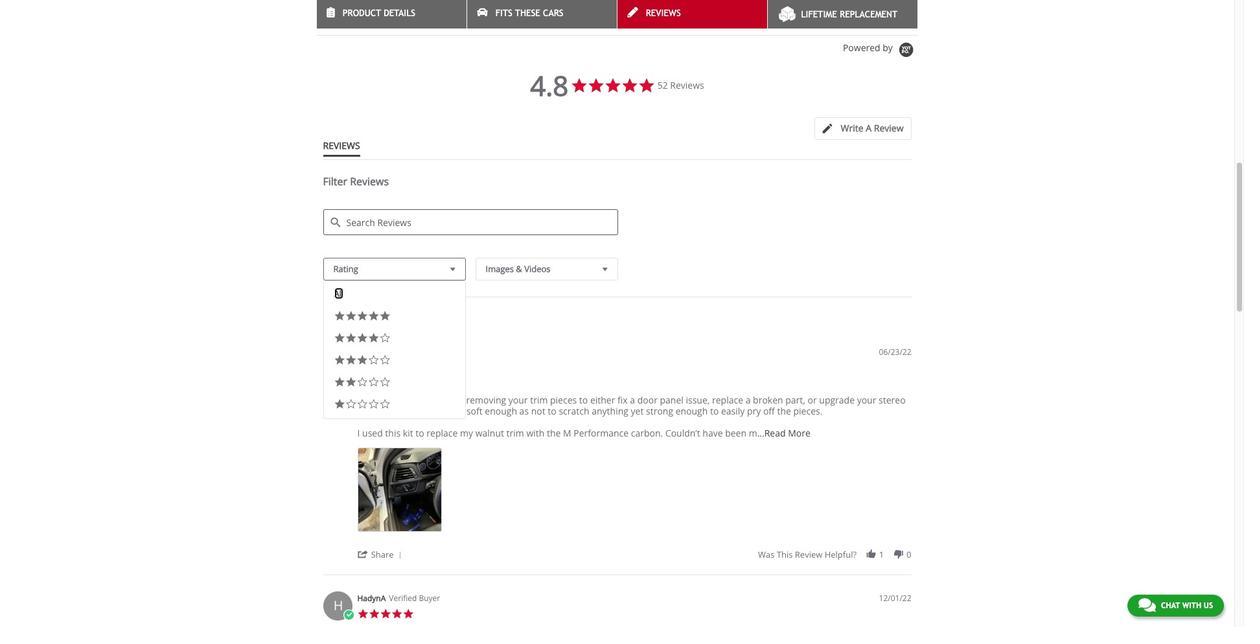 Task type: describe. For each thing, give the bounding box(es) containing it.
2 pieces. from the left
[[794, 405, 823, 417]]

h
[[334, 597, 343, 614]]

write
[[841, 122, 864, 134]]

essential tools heading
[[358, 380, 418, 395]]

anything
[[592, 405, 629, 417]]

fits these cars
[[496, 8, 564, 18]]

down triangle image
[[447, 263, 459, 276]]

used
[[362, 427, 383, 439]]

pry
[[747, 405, 761, 417]]

not
[[531, 405, 546, 417]]

walnut
[[476, 427, 504, 439]]

comments image
[[1139, 598, 1156, 613]]

down triangle image
[[600, 263, 611, 276]]

review
[[874, 122, 904, 134]]

more
[[788, 427, 811, 439]]

write a review button
[[815, 117, 912, 140]]

1 enough from the left
[[485, 405, 517, 417]]

us
[[1204, 602, 1214, 611]]

lifetime replacement
[[802, 9, 898, 19]]

share
[[371, 549, 394, 561]]

5 option
[[326, 306, 463, 328]]

with inside 'chat with us' link
[[1183, 602, 1202, 611]]

1 horizontal spatial 52
[[658, 79, 668, 91]]

couldn't
[[666, 427, 701, 439]]

details
[[384, 8, 416, 18]]

to right not
[[548, 405, 557, 417]]

chat
[[1162, 602, 1181, 611]]

powered by link
[[843, 42, 918, 58]]

review date 12/01/22 element
[[879, 593, 912, 604]]

are
[[385, 394, 399, 406]]

panel
[[660, 394, 684, 406]]

image of review by jasonm574 on 23 jun 2022 number 1 image
[[358, 448, 442, 532]]

chat with us link
[[1128, 595, 1225, 617]]

vote up review by jasonm574 on 23 jun 2022 image
[[866, 549, 877, 560]]

1 a from the left
[[630, 394, 635, 406]]

part,
[[786, 394, 806, 406]]

0 horizontal spatial 52
[[323, 312, 335, 326]]

removing
[[466, 394, 506, 406]]

product details
[[343, 8, 416, 18]]

all list box
[[323, 281, 466, 420]]

write no frame image
[[823, 124, 839, 134]]

essential
[[401, 394, 438, 406]]

product details link
[[317, 0, 466, 29]]

0 horizontal spatial or
[[358, 405, 367, 417]]

verified buyer heading
[[389, 593, 440, 604]]

by
[[883, 42, 893, 54]]

powered
[[843, 42, 881, 54]]

my
[[460, 427, 473, 439]]

1 option
[[326, 394, 463, 416]]

empty star image for '2' option
[[368, 377, 380, 388]]

fix
[[618, 394, 628, 406]]

4 option
[[326, 328, 463, 350]]

rating
[[334, 263, 358, 275]]

i used this kit to replace my walnut trim with the m performance carbon. couldn't have been m ...read more
[[358, 427, 811, 439]]

4.8 star rating element
[[530, 67, 569, 104]]

hadyna verified buyer
[[358, 593, 440, 604]]

fits
[[496, 8, 513, 18]]

is
[[458, 405, 464, 417]]

star image inside 3 option
[[357, 355, 368, 366]]

reviews link
[[617, 0, 767, 29]]

0 vertical spatial empty star image
[[380, 333, 391, 344]]

when
[[441, 394, 464, 406]]

12/01/22
[[879, 593, 912, 604]]

kit
[[403, 427, 413, 439]]

2 enough from the left
[[676, 405, 708, 417]]

group inside tab panel
[[759, 549, 912, 561]]

as
[[520, 405, 529, 417]]

broken
[[753, 394, 784, 406]]

pieces
[[550, 394, 577, 406]]

upgrade
[[820, 394, 855, 406]]

yet
[[631, 405, 644, 417]]

...read more button
[[758, 427, 811, 439]]

tools
[[397, 380, 418, 392]]

these inside these are essential when removing your trim pieces to either fix a door panel issue, replace a broken part, or upgrade your stereo or trim pieces. material is soft enough as not to scratch anything yet strong enough to easily pry off the pieces.
[[358, 394, 383, 406]]

seperator image
[[396, 551, 404, 559]]

hadyna
[[358, 593, 386, 604]]

empty star image inside 3 option
[[380, 355, 391, 366]]

1 horizontal spatial these
[[515, 8, 541, 18]]

j
[[337, 351, 340, 368]]

i
[[358, 427, 360, 439]]

to right "kit"
[[416, 427, 424, 439]]

easily
[[722, 405, 745, 417]]

06/23/22
[[879, 347, 912, 358]]

the inside these are essential when removing your trim pieces to either fix a door panel issue, replace a broken part, or upgrade your stereo or trim pieces. material is soft enough as not to scratch anything yet strong enough to easily pry off the pieces.
[[778, 405, 791, 417]]

2 your from the left
[[857, 394, 877, 406]]

powered by
[[843, 42, 896, 54]]

1
[[880, 549, 884, 561]]

cars
[[543, 8, 564, 18]]

was
[[759, 549, 775, 561]]



Task type: vqa. For each thing, say whether or not it's contained in the screenshot.
Enter your password Password Field
no



Task type: locate. For each thing, give the bounding box(es) containing it.
replace
[[712, 394, 744, 406], [427, 427, 458, 439]]

jasonm574
[[358, 347, 397, 358]]

all
[[334, 288, 344, 300]]

verified
[[389, 593, 417, 604]]

1 horizontal spatial this
[[777, 549, 793, 561]]

vote down review by jasonm574 on 23 jun 2022 image
[[893, 549, 905, 560]]

enough
[[485, 405, 517, 417], [676, 405, 708, 417]]

with
[[527, 427, 545, 439], [1183, 602, 1202, 611]]

lifetime replacement link
[[768, 0, 918, 29]]

enough left as
[[485, 405, 517, 417]]

rating element
[[323, 258, 466, 420]]

0 horizontal spatial trim
[[369, 405, 387, 417]]

0 vertical spatial 52 reviews
[[658, 79, 705, 91]]

1 horizontal spatial replace
[[712, 394, 744, 406]]

0 vertical spatial the
[[778, 405, 791, 417]]

essential tools
[[358, 380, 418, 392]]

your left not
[[509, 394, 528, 406]]

replace inside these are essential when removing your trim pieces to either fix a door panel issue, replace a broken part, or upgrade your stereo or trim pieces. material is soft enough as not to scratch anything yet strong enough to easily pry off the pieces.
[[712, 394, 744, 406]]

reviews
[[323, 139, 360, 152]]

0 vertical spatial with
[[527, 427, 545, 439]]

1 horizontal spatial 52 reviews
[[658, 79, 705, 91]]

m
[[749, 427, 758, 439]]

0 horizontal spatial your
[[509, 394, 528, 406]]

empty star image
[[380, 355, 391, 366], [357, 377, 368, 388], [380, 377, 391, 388], [346, 399, 357, 410], [357, 399, 368, 410], [368, 399, 380, 410], [380, 399, 391, 410]]

1 vertical spatial empty star image
[[368, 355, 380, 366]]

0 vertical spatial replace
[[712, 394, 744, 406]]

0 horizontal spatial these
[[358, 394, 383, 406]]

a
[[866, 122, 872, 134]]

or right part,
[[808, 394, 817, 406]]

star image inside 4 option
[[334, 333, 346, 344]]

0 vertical spatial 52
[[658, 79, 668, 91]]

m
[[563, 427, 572, 439]]

trim down as
[[507, 427, 524, 439]]

Rating Filter field
[[323, 258, 466, 281]]

images
[[486, 263, 514, 275]]

reviews
[[646, 8, 681, 18], [317, 10, 366, 25], [671, 79, 705, 91], [350, 174, 389, 189], [338, 312, 377, 326]]

&
[[516, 263, 522, 275]]

reviews inside 'heading'
[[350, 174, 389, 189]]

circle checkmark image
[[343, 610, 355, 621]]

list item inside tab panel
[[358, 448, 442, 532]]

0 horizontal spatial this
[[385, 427, 401, 439]]

1 horizontal spatial enough
[[676, 405, 708, 417]]

either
[[591, 394, 616, 406]]

circle checkmark image
[[343, 364, 355, 375]]

empty star image
[[380, 333, 391, 344], [368, 355, 380, 366], [368, 377, 380, 388]]

trim up used
[[369, 405, 387, 417]]

chat with us
[[1162, 602, 1214, 611]]

1 vertical spatial 52 reviews
[[323, 312, 377, 326]]

0 horizontal spatial enough
[[485, 405, 517, 417]]

scratch
[[559, 405, 590, 417]]

replacement
[[840, 9, 898, 19]]

product
[[343, 8, 381, 18]]

videos
[[525, 263, 551, 275]]

3 option
[[326, 350, 463, 372]]

1 vertical spatial 52
[[323, 312, 335, 326]]

door
[[638, 394, 658, 406]]

pieces.
[[389, 405, 418, 417], [794, 405, 823, 417]]

1 pieces. from the left
[[389, 405, 418, 417]]

to left easily in the right bottom of the page
[[710, 405, 719, 417]]

0 horizontal spatial a
[[630, 394, 635, 406]]

with left us
[[1183, 602, 1202, 611]]

0 vertical spatial this
[[385, 427, 401, 439]]

0 vertical spatial these
[[515, 8, 541, 18]]

trim
[[530, 394, 548, 406], [369, 405, 387, 417], [507, 427, 524, 439]]

1 horizontal spatial the
[[778, 405, 791, 417]]

images & videos
[[486, 263, 551, 275]]

1 horizontal spatial pieces.
[[794, 405, 823, 417]]

empty star image for 3 option
[[368, 355, 380, 366]]

helpful?
[[825, 549, 857, 561]]

these down essential
[[358, 394, 383, 406]]

filter reviews
[[323, 174, 389, 189]]

material
[[420, 405, 455, 417]]

these right fits
[[515, 8, 541, 18]]

filter
[[323, 174, 348, 189]]

1 your from the left
[[509, 394, 528, 406]]

your left stereo
[[857, 394, 877, 406]]

1 vertical spatial replace
[[427, 427, 458, 439]]

issue,
[[686, 394, 710, 406]]

0 horizontal spatial pieces.
[[389, 405, 418, 417]]

list item
[[358, 448, 442, 532]]

your
[[509, 394, 528, 406], [857, 394, 877, 406]]

all link
[[334, 288, 344, 300]]

replace left 'pry'
[[712, 394, 744, 406]]

...read
[[758, 427, 786, 439]]

0 horizontal spatial 52 reviews
[[323, 312, 377, 326]]

star image
[[346, 311, 357, 322], [368, 311, 380, 322], [380, 311, 391, 322], [334, 333, 346, 344], [334, 355, 346, 366], [346, 355, 357, 366], [358, 362, 369, 374], [334, 399, 346, 410], [358, 608, 369, 620], [392, 608, 403, 620]]

this right was
[[777, 549, 793, 561]]

2 option
[[326, 372, 463, 394]]

0
[[907, 549, 912, 561]]

0 horizontal spatial replace
[[427, 427, 458, 439]]

off
[[764, 405, 775, 417]]

the
[[778, 405, 791, 417], [547, 427, 561, 439]]

filter reviews heading
[[323, 174, 912, 200]]

have
[[703, 427, 723, 439]]

pieces. up more
[[794, 405, 823, 417]]

with inside tab panel
[[527, 427, 545, 439]]

1 vertical spatial this
[[777, 549, 793, 561]]

1 horizontal spatial with
[[1183, 602, 1202, 611]]

0 horizontal spatial the
[[547, 427, 561, 439]]

buyer
[[419, 593, 440, 604]]

strong
[[646, 405, 674, 417]]

or
[[808, 394, 817, 406], [358, 405, 367, 417]]

the left m at the bottom of the page
[[547, 427, 561, 439]]

1 vertical spatial the
[[547, 427, 561, 439]]

to left either
[[579, 394, 588, 406]]

1 horizontal spatial your
[[857, 394, 877, 406]]

these are essential when removing your trim pieces to either fix a door panel issue, replace a broken part, or upgrade your stereo or trim pieces. material is soft enough as not to scratch anything yet strong enough to easily pry off the pieces.
[[358, 394, 906, 417]]

Images & Videos Filter field
[[476, 258, 618, 281]]

2 vertical spatial empty star image
[[368, 377, 380, 388]]

a right easily in the right bottom of the page
[[746, 394, 751, 406]]

performance
[[574, 427, 629, 439]]

1 horizontal spatial a
[[746, 394, 751, 406]]

magnifying glass image
[[331, 218, 341, 228]]

group containing was this review helpful?
[[759, 549, 912, 561]]

share button
[[358, 548, 406, 561]]

lifetime
[[802, 9, 837, 19]]

Search Reviews search field
[[323, 209, 618, 235]]

or up i
[[358, 405, 367, 417]]

enough up "couldn't"
[[676, 405, 708, 417]]

2 horizontal spatial trim
[[530, 394, 548, 406]]

1 vertical spatial these
[[358, 394, 383, 406]]

write a review
[[841, 122, 904, 134]]

replace down material
[[427, 427, 458, 439]]

review
[[795, 549, 823, 561]]

trim right as
[[530, 394, 548, 406]]

with down not
[[527, 427, 545, 439]]

been
[[726, 427, 747, 439]]

star image
[[334, 311, 346, 322], [357, 311, 368, 322], [346, 333, 357, 344], [357, 333, 368, 344], [368, 333, 380, 344], [357, 355, 368, 366], [369, 362, 380, 374], [380, 362, 392, 374], [334, 377, 346, 388], [346, 377, 357, 388], [369, 608, 380, 620], [380, 608, 392, 620], [403, 608, 414, 620]]

essential
[[358, 380, 395, 392]]

pieces. up "kit"
[[389, 405, 418, 417]]

this left "kit"
[[385, 427, 401, 439]]

group
[[759, 549, 912, 561]]

tab panel
[[317, 339, 918, 628]]

soft
[[467, 405, 483, 417]]

the right off
[[778, 405, 791, 417]]

review date 06/23/22 element
[[879, 347, 912, 358]]

a right fix at the bottom of the page
[[630, 394, 635, 406]]

share image
[[358, 549, 369, 560]]

stereo
[[879, 394, 906, 406]]

52 reviews
[[658, 79, 705, 91], [323, 312, 377, 326]]

carbon.
[[631, 427, 663, 439]]

1 horizontal spatial trim
[[507, 427, 524, 439]]

was this review helpful?
[[759, 549, 857, 561]]

0 horizontal spatial with
[[527, 427, 545, 439]]

4.8
[[530, 67, 569, 104]]

1 vertical spatial with
[[1183, 602, 1202, 611]]

52
[[658, 79, 668, 91], [323, 312, 335, 326]]

2 a from the left
[[746, 394, 751, 406]]

1 horizontal spatial or
[[808, 394, 817, 406]]

to
[[579, 394, 588, 406], [548, 405, 557, 417], [710, 405, 719, 417], [416, 427, 424, 439]]

fits these cars link
[[467, 0, 617, 29]]

a
[[630, 394, 635, 406], [746, 394, 751, 406]]

tab panel containing j
[[317, 339, 918, 628]]



